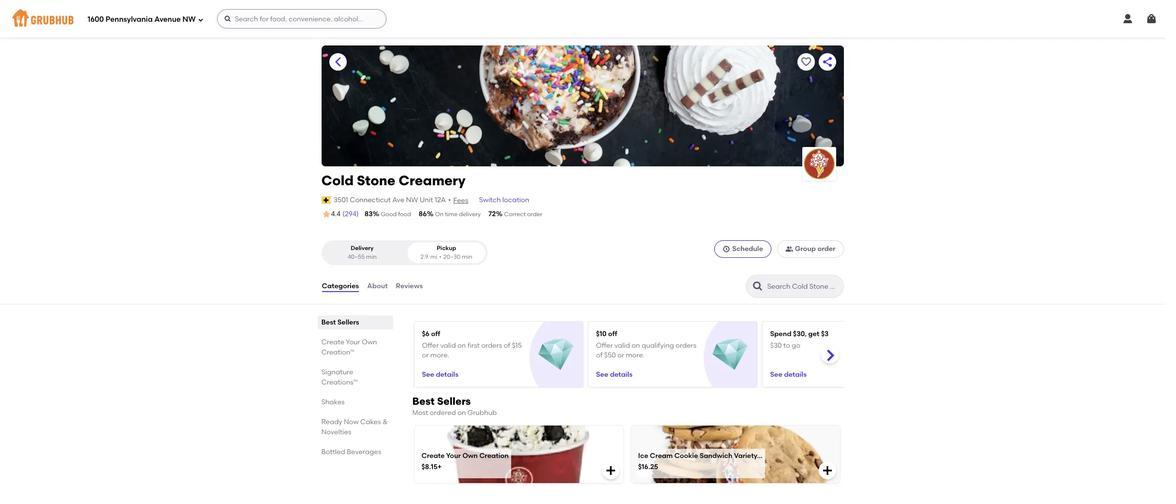 Task type: describe. For each thing, give the bounding box(es) containing it.
1600 pennsylvania avenue nw
[[88, 15, 196, 24]]

or for $10 off
[[618, 351, 624, 359]]

option group containing delivery 40–55 min
[[321, 241, 487, 265]]

save this restaurant button
[[797, 53, 815, 71]]

2 horizontal spatial svg image
[[1146, 13, 1158, 25]]

location
[[502, 196, 529, 204]]

pickup 2.9 mi • 20–30 min
[[421, 245, 472, 260]]

min inside pickup 2.9 mi • 20–30 min
[[462, 253, 472, 260]]

create your own creation $8.15 +
[[422, 452, 509, 471]]

off for $10 off
[[608, 330, 617, 338]]

on for $10
[[632, 341, 640, 350]]

ready now cakes & novelties tab
[[321, 417, 389, 437]]

switch location button
[[479, 195, 530, 206]]

shakes
[[321, 398, 345, 406]]

categories
[[322, 282, 359, 290]]

delivery 40–55 min
[[348, 245, 377, 260]]

spend
[[770, 330, 792, 338]]

see for offer valid on qualifying orders of $50 or more.
[[596, 370, 608, 379]]

schedule
[[732, 245, 763, 253]]

variety...
[[734, 452, 763, 460]]

0 horizontal spatial svg image
[[198, 17, 203, 22]]

3501 connecticut ave nw unit 12a button
[[333, 195, 446, 206]]

svg image inside main navigation navigation
[[1122, 13, 1134, 25]]

people icon image
[[786, 245, 793, 253]]

of for $15
[[504, 341, 510, 350]]

ice cream cookie sandwich variety... $16.25
[[638, 452, 763, 471]]

avenue
[[154, 15, 181, 24]]

see details for $30 to go
[[770, 370, 807, 379]]

switch location
[[479, 196, 529, 204]]

86
[[419, 210, 427, 218]]

schedule button
[[715, 241, 771, 258]]

time
[[445, 211, 458, 218]]

your for creation™
[[346, 338, 360, 346]]

sellers for best sellers most ordered on grubhub
[[437, 395, 471, 407]]

signature creations™ tab
[[321, 367, 389, 387]]

bottled
[[321, 448, 345, 456]]

2.9
[[421, 253, 428, 260]]

4.4
[[331, 210, 341, 218]]

order for correct order
[[527, 211, 542, 218]]

$10 off offer valid on qualifying orders of $50 or more.
[[596, 330, 697, 359]]

on time delivery
[[435, 211, 481, 218]]

see for offer valid on first orders of $15 or more.
[[422, 370, 434, 379]]

on for best
[[458, 409, 466, 417]]

cookie
[[675, 452, 698, 460]]

best for best sellers most ordered on grubhub
[[412, 395, 435, 407]]

or for $6 off
[[422, 351, 429, 359]]

more. for first
[[430, 351, 449, 359]]

svg image inside 'schedule' button
[[723, 245, 731, 253]]

3501
[[334, 196, 348, 204]]

see details for offer valid on qualifying orders of $50 or more.
[[596, 370, 633, 379]]

nw for ave
[[406, 196, 418, 204]]

creation™
[[321, 348, 354, 357]]

83
[[365, 210, 373, 218]]

$50
[[604, 351, 616, 359]]

own for creation™
[[362, 338, 377, 346]]

stone
[[357, 172, 395, 189]]

cold
[[321, 172, 354, 189]]

group order button
[[777, 241, 844, 258]]

promo image for offer valid on qualifying orders of $50 or more.
[[712, 337, 748, 372]]

valid for $10 off
[[615, 341, 630, 350]]

creamery
[[399, 172, 466, 189]]

pennsylvania
[[106, 15, 153, 24]]

&
[[383, 418, 388, 426]]

good food
[[381, 211, 411, 218]]

group
[[795, 245, 816, 253]]

reviews
[[396, 282, 423, 290]]

most
[[412, 409, 428, 417]]

see details for offer valid on first orders of $15 or more.
[[422, 370, 458, 379]]

$30
[[770, 341, 782, 350]]

create for create your own creation $8.15 +
[[422, 452, 445, 460]]

see details button for offer valid on first orders of $15 or more.
[[422, 366, 458, 383]]

• inside • fees
[[448, 196, 451, 204]]

go
[[792, 341, 800, 350]]

orders for qualifying
[[676, 341, 697, 350]]

bottled beverages
[[321, 448, 381, 456]]

caret left icon image
[[332, 56, 344, 68]]

shakes tab
[[321, 397, 389, 407]]

Search Cold Stone Creamery search field
[[766, 282, 840, 291]]

your for creation
[[446, 452, 461, 460]]

$6
[[422, 330, 430, 338]]

see details button for offer valid on qualifying orders of $50 or more.
[[596, 366, 633, 383]]

correct order
[[504, 211, 542, 218]]

nw for avenue
[[183, 15, 196, 24]]

mi
[[430, 253, 437, 260]]

40–55
[[348, 253, 365, 260]]

sellers for best sellers
[[338, 318, 359, 327]]

signature
[[321, 368, 353, 376]]

subscription pass image
[[321, 196, 331, 204]]

switch
[[479, 196, 501, 204]]

correct
[[504, 211, 526, 218]]

more. for qualifying
[[626, 351, 645, 359]]

fees button
[[453, 195, 469, 206]]

star icon image
[[321, 210, 331, 219]]

novelties
[[321, 428, 351, 436]]

1 horizontal spatial svg image
[[224, 15, 232, 23]]

of for $50
[[596, 351, 603, 359]]

fees
[[453, 196, 468, 204]]

$3
[[821, 330, 829, 338]]

grubhub
[[468, 409, 497, 417]]

orders for first
[[481, 341, 502, 350]]

• fees
[[448, 196, 468, 204]]



Task type: locate. For each thing, give the bounding box(es) containing it.
see down the $30
[[770, 370, 783, 379]]

off right $6
[[431, 330, 440, 338]]

0 horizontal spatial nw
[[183, 15, 196, 24]]

valid
[[440, 341, 456, 350], [615, 341, 630, 350]]

on left first
[[458, 341, 466, 350]]

see details button
[[422, 366, 458, 383], [596, 366, 633, 383], [770, 366, 807, 383]]

best sellers most ordered on grubhub
[[412, 395, 497, 417]]

1 horizontal spatial details
[[610, 370, 633, 379]]

see up most
[[422, 370, 434, 379]]

1 vertical spatial sellers
[[437, 395, 471, 407]]

best for best sellers
[[321, 318, 336, 327]]

1 see details button from the left
[[422, 366, 458, 383]]

offer for $6
[[422, 341, 439, 350]]

0 horizontal spatial your
[[346, 338, 360, 346]]

unit
[[420, 196, 433, 204]]

best inside 'best sellers most ordered on grubhub'
[[412, 395, 435, 407]]

orders inside $10 off offer valid on qualifying orders of $50 or more.
[[676, 341, 697, 350]]

1 vertical spatial of
[[596, 351, 603, 359]]

1 horizontal spatial off
[[608, 330, 617, 338]]

offer inside $10 off offer valid on qualifying orders of $50 or more.
[[596, 341, 613, 350]]

offer down $6
[[422, 341, 439, 350]]

valid inside $10 off offer valid on qualifying orders of $50 or more.
[[615, 341, 630, 350]]

1 vertical spatial •
[[439, 253, 442, 260]]

or
[[422, 351, 429, 359], [618, 351, 624, 359]]

0 horizontal spatial valid
[[440, 341, 456, 350]]

best inside tab
[[321, 318, 336, 327]]

0 horizontal spatial off
[[431, 330, 440, 338]]

or down $6
[[422, 351, 429, 359]]

• right 12a
[[448, 196, 451, 204]]

1 see from the left
[[422, 370, 434, 379]]

min down delivery
[[366, 253, 377, 260]]

3 see details from the left
[[770, 370, 807, 379]]

valid left first
[[440, 341, 456, 350]]

nw inside main navigation navigation
[[183, 15, 196, 24]]

own
[[362, 338, 377, 346], [463, 452, 478, 460]]

2 min from the left
[[462, 253, 472, 260]]

best sellers
[[321, 318, 359, 327]]

3501 connecticut ave nw unit 12a
[[334, 196, 446, 204]]

$15
[[512, 341, 522, 350]]

2 orders from the left
[[676, 341, 697, 350]]

see down $50 at the right of the page
[[596, 370, 608, 379]]

2 offer from the left
[[596, 341, 613, 350]]

best
[[321, 318, 336, 327], [412, 395, 435, 407]]

1 offer from the left
[[422, 341, 439, 350]]

0 vertical spatial best
[[321, 318, 336, 327]]

about
[[367, 282, 388, 290]]

pickup
[[437, 245, 456, 252]]

0 horizontal spatial of
[[504, 341, 510, 350]]

your inside create your own creation $8.15 +
[[446, 452, 461, 460]]

2 see details button from the left
[[596, 366, 633, 383]]

2 off from the left
[[608, 330, 617, 338]]

order inside button
[[818, 245, 836, 253]]

create your own creation™
[[321, 338, 377, 357]]

1 or from the left
[[422, 351, 429, 359]]

offer up $50 at the right of the page
[[596, 341, 613, 350]]

signature creations™
[[321, 368, 358, 387]]

orders right qualifying
[[676, 341, 697, 350]]

+
[[438, 463, 442, 471]]

bottled beverages tab
[[321, 447, 389, 457]]

promo image left the $30
[[712, 337, 748, 372]]

orders right first
[[481, 341, 502, 350]]

1 horizontal spatial nw
[[406, 196, 418, 204]]

1 horizontal spatial sellers
[[437, 395, 471, 407]]

2 see from the left
[[596, 370, 608, 379]]

1 horizontal spatial min
[[462, 253, 472, 260]]

details for offer valid on first orders of $15 or more.
[[436, 370, 458, 379]]

1 vertical spatial your
[[446, 452, 461, 460]]

order right correct
[[527, 211, 542, 218]]

to
[[784, 341, 790, 350]]

see details button down to
[[770, 366, 807, 383]]

promo image
[[538, 337, 574, 372], [712, 337, 748, 372]]

1 more. from the left
[[430, 351, 449, 359]]

orders
[[481, 341, 502, 350], [676, 341, 697, 350]]

create up "creation™"
[[321, 338, 344, 346]]

• inside pickup 2.9 mi • 20–30 min
[[439, 253, 442, 260]]

0 vertical spatial own
[[362, 338, 377, 346]]

orders inside $6 off offer valid on first orders of $15 or more.
[[481, 341, 502, 350]]

delivery
[[351, 245, 374, 252]]

more. inside $6 off offer valid on first orders of $15 or more.
[[430, 351, 449, 359]]

2 details from the left
[[610, 370, 633, 379]]

details for offer valid on qualifying orders of $50 or more.
[[610, 370, 633, 379]]

nw inside button
[[406, 196, 418, 204]]

•
[[448, 196, 451, 204], [439, 253, 442, 260]]

min
[[366, 253, 377, 260], [462, 253, 472, 260]]

$6 off offer valid on first orders of $15 or more.
[[422, 330, 522, 359]]

nw right avenue
[[183, 15, 196, 24]]

0 vertical spatial •
[[448, 196, 451, 204]]

2 horizontal spatial see details button
[[770, 366, 807, 383]]

0 horizontal spatial details
[[436, 370, 458, 379]]

create your own creation™ tab
[[321, 337, 389, 358]]

off inside $10 off offer valid on qualifying orders of $50 or more.
[[608, 330, 617, 338]]

1 details from the left
[[436, 370, 458, 379]]

connecticut
[[350, 196, 391, 204]]

own left creation
[[463, 452, 478, 460]]

sellers inside best sellers tab
[[338, 318, 359, 327]]

create for create your own creation™
[[321, 338, 344, 346]]

ordered
[[430, 409, 456, 417]]

(294)
[[342, 210, 359, 218]]

on for $6
[[458, 341, 466, 350]]

details
[[436, 370, 458, 379], [610, 370, 633, 379], [784, 370, 807, 379]]

off for $6 off
[[431, 330, 440, 338]]

0 horizontal spatial order
[[527, 211, 542, 218]]

search icon image
[[752, 281, 764, 292]]

1 vertical spatial own
[[463, 452, 478, 460]]

min right 20–30
[[462, 253, 472, 260]]

• right mi
[[439, 253, 442, 260]]

3 see from the left
[[770, 370, 783, 379]]

nw right ave
[[406, 196, 418, 204]]

first
[[468, 341, 480, 350]]

sellers up the ordered
[[437, 395, 471, 407]]

details down $50 at the right of the page
[[610, 370, 633, 379]]

own for creation
[[463, 452, 478, 460]]

1 valid from the left
[[440, 341, 456, 350]]

option group
[[321, 241, 487, 265]]

1 promo image from the left
[[538, 337, 574, 372]]

best up most
[[412, 395, 435, 407]]

your up "creation™"
[[346, 338, 360, 346]]

ave
[[392, 196, 404, 204]]

food
[[398, 211, 411, 218]]

details up 'best sellers most ordered on grubhub'
[[436, 370, 458, 379]]

offer inside $6 off offer valid on first orders of $15 or more.
[[422, 341, 439, 350]]

1 off from the left
[[431, 330, 440, 338]]

on inside $6 off offer valid on first orders of $15 or more.
[[458, 341, 466, 350]]

valid inside $6 off offer valid on first orders of $15 or more.
[[440, 341, 456, 350]]

good
[[381, 211, 397, 218]]

off
[[431, 330, 440, 338], [608, 330, 617, 338]]

0 horizontal spatial orders
[[481, 341, 502, 350]]

qualifying
[[642, 341, 674, 350]]

0 horizontal spatial best
[[321, 318, 336, 327]]

on inside $10 off offer valid on qualifying orders of $50 or more.
[[632, 341, 640, 350]]

categories button
[[321, 269, 359, 304]]

20–30
[[443, 253, 461, 260]]

0 horizontal spatial or
[[422, 351, 429, 359]]

your
[[346, 338, 360, 346], [446, 452, 461, 460]]

ice
[[638, 452, 648, 460]]

on right the ordered
[[458, 409, 466, 417]]

of left the $15
[[504, 341, 510, 350]]

0 horizontal spatial create
[[321, 338, 344, 346]]

1 horizontal spatial best
[[412, 395, 435, 407]]

3 see details button from the left
[[770, 366, 807, 383]]

about button
[[367, 269, 388, 304]]

see for $30 to go
[[770, 370, 783, 379]]

0 horizontal spatial min
[[366, 253, 377, 260]]

sellers up create your own creation™
[[338, 318, 359, 327]]

valid up $50 at the right of the page
[[615, 341, 630, 350]]

2 more. from the left
[[626, 351, 645, 359]]

offer for $10
[[596, 341, 613, 350]]

cold stone creamery
[[321, 172, 466, 189]]

or inside $10 off offer valid on qualifying orders of $50 or more.
[[618, 351, 624, 359]]

1 min from the left
[[366, 253, 377, 260]]

$30,
[[793, 330, 807, 338]]

best up "creation™"
[[321, 318, 336, 327]]

svg image
[[1146, 13, 1158, 25], [224, 15, 232, 23], [198, 17, 203, 22]]

0 horizontal spatial see details button
[[422, 366, 458, 383]]

of inside $6 off offer valid on first orders of $15 or more.
[[504, 341, 510, 350]]

see details button up 'best sellers most ordered on grubhub'
[[422, 366, 458, 383]]

$16.25
[[638, 463, 658, 471]]

1 horizontal spatial create
[[422, 452, 445, 460]]

1 horizontal spatial your
[[446, 452, 461, 460]]

creations™
[[321, 378, 358, 387]]

ready
[[321, 418, 342, 426]]

1 horizontal spatial see details
[[596, 370, 633, 379]]

or inside $6 off offer valid on first orders of $15 or more.
[[422, 351, 429, 359]]

create inside create your own creation™
[[321, 338, 344, 346]]

1 vertical spatial order
[[818, 245, 836, 253]]

ready now cakes & novelties
[[321, 418, 388, 436]]

2 promo image from the left
[[712, 337, 748, 372]]

see details button down $50 at the right of the page
[[596, 366, 633, 383]]

0 vertical spatial nw
[[183, 15, 196, 24]]

0 vertical spatial order
[[527, 211, 542, 218]]

your inside create your own creation™
[[346, 338, 360, 346]]

2 see details from the left
[[596, 370, 633, 379]]

create inside create your own creation $8.15 +
[[422, 452, 445, 460]]

1600
[[88, 15, 104, 24]]

see
[[422, 370, 434, 379], [596, 370, 608, 379], [770, 370, 783, 379]]

1 horizontal spatial or
[[618, 351, 624, 359]]

1 horizontal spatial of
[[596, 351, 603, 359]]

own inside create your own creation $8.15 +
[[463, 452, 478, 460]]

more. inside $10 off offer valid on qualifying orders of $50 or more.
[[626, 351, 645, 359]]

or right $50 at the right of the page
[[618, 351, 624, 359]]

$8.15
[[422, 463, 438, 471]]

1 orders from the left
[[481, 341, 502, 350]]

3 details from the left
[[784, 370, 807, 379]]

sellers inside 'best sellers most ordered on grubhub'
[[437, 395, 471, 407]]

2 horizontal spatial details
[[784, 370, 807, 379]]

1 see details from the left
[[422, 370, 458, 379]]

cold stone creamery logo image
[[802, 147, 836, 181]]

of
[[504, 341, 510, 350], [596, 351, 603, 359]]

spend $30, get $3 $30 to go
[[770, 330, 829, 350]]

see details down to
[[770, 370, 807, 379]]

1 horizontal spatial valid
[[615, 341, 630, 350]]

svg image
[[1122, 13, 1134, 25], [723, 245, 731, 253], [605, 465, 617, 477], [822, 465, 833, 477]]

your left creation
[[446, 452, 461, 460]]

beverages
[[347, 448, 381, 456]]

order for group order
[[818, 245, 836, 253]]

cakes
[[360, 418, 381, 426]]

share icon image
[[822, 56, 833, 68]]

own inside create your own creation™
[[362, 338, 377, 346]]

valid for $6 off
[[440, 341, 456, 350]]

see details
[[422, 370, 458, 379], [596, 370, 633, 379], [770, 370, 807, 379]]

0 horizontal spatial see
[[422, 370, 434, 379]]

save this restaurant image
[[800, 56, 812, 68]]

details down the go
[[784, 370, 807, 379]]

now
[[344, 418, 359, 426]]

sandwich
[[700, 452, 733, 460]]

off inside $6 off offer valid on first orders of $15 or more.
[[431, 330, 440, 338]]

1 horizontal spatial see details button
[[596, 366, 633, 383]]

1 horizontal spatial promo image
[[712, 337, 748, 372]]

0 horizontal spatial offer
[[422, 341, 439, 350]]

see details button for $30 to go
[[770, 366, 807, 383]]

main navigation navigation
[[0, 0, 1165, 38]]

1 horizontal spatial order
[[818, 245, 836, 253]]

on left qualifying
[[632, 341, 640, 350]]

1 horizontal spatial •
[[448, 196, 451, 204]]

0 horizontal spatial •
[[439, 253, 442, 260]]

details for $30 to go
[[784, 370, 807, 379]]

sellers
[[338, 318, 359, 327], [437, 395, 471, 407]]

off right the $10
[[608, 330, 617, 338]]

reviews button
[[395, 269, 423, 304]]

$10
[[596, 330, 607, 338]]

0 vertical spatial of
[[504, 341, 510, 350]]

0 horizontal spatial own
[[362, 338, 377, 346]]

see details down $50 at the right of the page
[[596, 370, 633, 379]]

2 valid from the left
[[615, 341, 630, 350]]

order right group
[[818, 245, 836, 253]]

0 vertical spatial sellers
[[338, 318, 359, 327]]

1 horizontal spatial own
[[463, 452, 478, 460]]

create up $8.15
[[422, 452, 445, 460]]

1 vertical spatial best
[[412, 395, 435, 407]]

2 or from the left
[[618, 351, 624, 359]]

1 horizontal spatial see
[[596, 370, 608, 379]]

2 horizontal spatial see
[[770, 370, 783, 379]]

get
[[808, 330, 820, 338]]

delivery
[[459, 211, 481, 218]]

1 horizontal spatial orders
[[676, 341, 697, 350]]

Search for food, convenience, alcohol... search field
[[217, 9, 386, 29]]

0 horizontal spatial sellers
[[338, 318, 359, 327]]

0 horizontal spatial more.
[[430, 351, 449, 359]]

creation
[[479, 452, 509, 460]]

on inside 'best sellers most ordered on grubhub'
[[458, 409, 466, 417]]

1 horizontal spatial more.
[[626, 351, 645, 359]]

2 horizontal spatial see details
[[770, 370, 807, 379]]

own down best sellers tab
[[362, 338, 377, 346]]

1 horizontal spatial offer
[[596, 341, 613, 350]]

of left $50 at the right of the page
[[596, 351, 603, 359]]

best sellers tab
[[321, 317, 389, 328]]

promo image for offer valid on first orders of $15 or more.
[[538, 337, 574, 372]]

0 horizontal spatial see details
[[422, 370, 458, 379]]

of inside $10 off offer valid on qualifying orders of $50 or more.
[[596, 351, 603, 359]]

on
[[435, 211, 444, 218]]

0 vertical spatial your
[[346, 338, 360, 346]]

0 vertical spatial create
[[321, 338, 344, 346]]

1 vertical spatial create
[[422, 452, 445, 460]]

0 horizontal spatial promo image
[[538, 337, 574, 372]]

72
[[489, 210, 496, 218]]

12a
[[435, 196, 446, 204]]

promo image right the $15
[[538, 337, 574, 372]]

see details up 'best sellers most ordered on grubhub'
[[422, 370, 458, 379]]

group order
[[795, 245, 836, 253]]

min inside "delivery 40–55 min"
[[366, 253, 377, 260]]

1 vertical spatial nw
[[406, 196, 418, 204]]



Task type: vqa. For each thing, say whether or not it's contained in the screenshot.
middle See
yes



